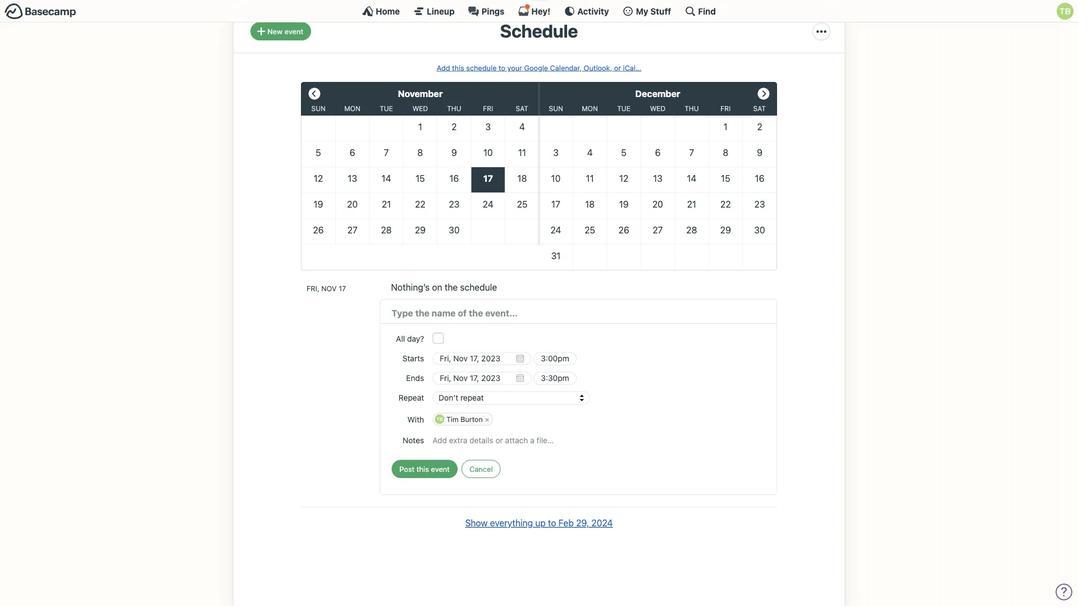 Task type: describe. For each thing, give the bounding box(es) containing it.
pings
[[482, 6, 505, 16]]

fri, nov 17
[[307, 284, 346, 293]]

day?
[[407, 335, 424, 344]]

my
[[636, 6, 649, 16]]

fri,
[[307, 284, 319, 293]]

on
[[432, 282, 442, 293]]

calendar,
[[550, 63, 582, 72]]

the
[[445, 282, 458, 293]]

17
[[339, 284, 346, 293]]

tim burton image
[[1057, 3, 1074, 20]]

notes
[[403, 436, 424, 445]]

tue for november
[[380, 104, 393, 112]]

cancel
[[470, 465, 493, 474]]

show
[[465, 518, 488, 529]]

thu for november
[[447, 104, 462, 112]]

post
[[400, 465, 415, 474]]

home link
[[362, 6, 400, 17]]

0 horizontal spatial event
[[285, 27, 303, 35]]

tim
[[447, 415, 459, 424]]

all day?
[[396, 335, 424, 344]]

home
[[376, 6, 400, 16]]

november
[[398, 88, 443, 99]]

to for your
[[499, 63, 506, 72]]

to for feb
[[548, 518, 556, 529]]

my stuff button
[[623, 6, 671, 17]]

tim burton ×
[[447, 415, 490, 424]]

lineup
[[427, 6, 455, 16]]

this for schedule
[[452, 63, 464, 72]]

with
[[408, 415, 424, 424]]

mon for december
[[582, 104, 598, 112]]

ical…
[[623, 63, 642, 72]]

0 vertical spatial schedule
[[466, 63, 497, 72]]

activity
[[578, 6, 609, 16]]

ends
[[406, 374, 424, 383]]

cancel button
[[462, 460, 501, 479]]

add this schedule to your google calendar, outlook, or ical…
[[437, 63, 642, 72]]

sat for november
[[516, 104, 529, 112]]

pick a time… field for ends
[[534, 372, 577, 385]]

× link
[[482, 415, 493, 424]]

find
[[698, 6, 716, 16]]

this for event
[[417, 465, 429, 474]]

2024
[[592, 518, 613, 529]]

nothing's on the schedule
[[391, 282, 497, 293]]

hey!
[[532, 6, 551, 16]]

google
[[524, 63, 548, 72]]

switch accounts image
[[4, 3, 76, 20]]

new
[[268, 27, 283, 35]]



Task type: vqa. For each thing, say whether or not it's contained in the screenshot.
Find dropdown button
yes



Task type: locate. For each thing, give the bounding box(es) containing it.
schedule
[[466, 63, 497, 72], [460, 282, 497, 293]]

Choose date… field
[[433, 352, 532, 365], [433, 372, 532, 385]]

sun for november
[[311, 104, 326, 112]]

2 sun from the left
[[549, 104, 563, 112]]

this inside button
[[417, 465, 429, 474]]

29,
[[576, 518, 589, 529]]

0 vertical spatial choose date… field
[[433, 352, 532, 365]]

wed for november
[[413, 104, 428, 112]]

1 vertical spatial event
[[431, 465, 450, 474]]

everything
[[490, 518, 533, 529]]

my stuff
[[636, 6, 671, 16]]

1 horizontal spatial fri
[[721, 104, 731, 112]]

main element
[[0, 0, 1079, 22]]

pick a time… field for starts
[[534, 353, 577, 366]]

1 pick a time… field from the top
[[534, 353, 577, 366]]

1 horizontal spatial to
[[548, 518, 556, 529]]

outlook,
[[584, 63, 612, 72]]

post this event
[[400, 465, 450, 474]]

2 tue from the left
[[617, 104, 631, 112]]

tue for december
[[617, 104, 631, 112]]

0 horizontal spatial this
[[417, 465, 429, 474]]

1 wed from the left
[[413, 104, 428, 112]]

show        everything      up to        feb 29, 2024
[[465, 518, 613, 529]]

activity link
[[564, 6, 609, 17]]

mon
[[345, 104, 361, 112], [582, 104, 598, 112]]

your
[[508, 63, 522, 72]]

1 horizontal spatial this
[[452, 63, 464, 72]]

2 wed from the left
[[650, 104, 666, 112]]

wed
[[413, 104, 428, 112], [650, 104, 666, 112]]

×
[[485, 415, 490, 424]]

event right new
[[285, 27, 303, 35]]

0 vertical spatial this
[[452, 63, 464, 72]]

starts
[[403, 354, 424, 364]]

With text field
[[494, 412, 766, 427]]

2 thu from the left
[[685, 104, 699, 112]]

lineup link
[[414, 6, 455, 17]]

1 choose date… field from the top
[[433, 352, 532, 365]]

feb
[[559, 518, 574, 529]]

1 horizontal spatial mon
[[582, 104, 598, 112]]

find button
[[685, 6, 716, 17]]

1 thu from the left
[[447, 104, 462, 112]]

all
[[396, 335, 405, 344]]

0 horizontal spatial sun
[[311, 104, 326, 112]]

thu
[[447, 104, 462, 112], [685, 104, 699, 112]]

sat for december
[[754, 104, 766, 112]]

pings button
[[468, 6, 505, 17]]

wed down november
[[413, 104, 428, 112]]

sun
[[311, 104, 326, 112], [549, 104, 563, 112]]

0 horizontal spatial mon
[[345, 104, 361, 112]]

event right post
[[431, 465, 450, 474]]

2 choose date… field from the top
[[433, 372, 532, 385]]

this right post
[[417, 465, 429, 474]]

december
[[636, 88, 681, 99]]

fri for november
[[483, 104, 493, 112]]

this
[[452, 63, 464, 72], [417, 465, 429, 474]]

new event link
[[251, 22, 311, 40]]

1 fri from the left
[[483, 104, 493, 112]]

fri
[[483, 104, 493, 112], [721, 104, 731, 112]]

1 horizontal spatial event
[[431, 465, 450, 474]]

to left your
[[499, 63, 506, 72]]

2 mon from the left
[[582, 104, 598, 112]]

1 sat from the left
[[516, 104, 529, 112]]

schedule left your
[[466, 63, 497, 72]]

to inside show        everything      up to        feb 29, 2024 button
[[548, 518, 556, 529]]

wed down december
[[650, 104, 666, 112]]

add
[[437, 63, 450, 72]]

2 sat from the left
[[754, 104, 766, 112]]

new event
[[268, 27, 303, 35]]

tue
[[380, 104, 393, 112], [617, 104, 631, 112]]

event
[[285, 27, 303, 35], [431, 465, 450, 474]]

or
[[614, 63, 621, 72]]

to right up
[[548, 518, 556, 529]]

0 vertical spatial pick a time… field
[[534, 353, 577, 366]]

wed for december
[[650, 104, 666, 112]]

Pick a time… field
[[534, 353, 577, 366], [534, 372, 577, 385]]

up
[[535, 518, 546, 529]]

0 vertical spatial event
[[285, 27, 303, 35]]

schedule right 'the'
[[460, 282, 497, 293]]

stuff
[[651, 6, 671, 16]]

0 horizontal spatial fri
[[483, 104, 493, 112]]

1 horizontal spatial tue
[[617, 104, 631, 112]]

Notes text field
[[433, 431, 766, 451]]

post this event button
[[392, 460, 458, 479]]

1 mon from the left
[[345, 104, 361, 112]]

0 horizontal spatial to
[[499, 63, 506, 72]]

1 horizontal spatial sat
[[754, 104, 766, 112]]

burton
[[461, 415, 483, 424]]

choose date… field for ends
[[433, 372, 532, 385]]

1 horizontal spatial wed
[[650, 104, 666, 112]]

1 horizontal spatial sun
[[549, 104, 563, 112]]

fri for december
[[721, 104, 731, 112]]

0 horizontal spatial tue
[[380, 104, 393, 112]]

thu for december
[[685, 104, 699, 112]]

to
[[499, 63, 506, 72], [548, 518, 556, 529]]

1 vertical spatial choose date… field
[[433, 372, 532, 385]]

show        everything      up to        feb 29, 2024 button
[[465, 517, 613, 530]]

this right add
[[452, 63, 464, 72]]

0 horizontal spatial thu
[[447, 104, 462, 112]]

0 horizontal spatial sat
[[516, 104, 529, 112]]

add this schedule to your google calendar, outlook, or ical… link
[[437, 63, 642, 72]]

1 vertical spatial this
[[417, 465, 429, 474]]

2 fri from the left
[[721, 104, 731, 112]]

schedule
[[500, 20, 578, 41]]

Type the name of the event… text field
[[392, 307, 766, 321]]

nothing's
[[391, 282, 430, 293]]

sun for december
[[549, 104, 563, 112]]

0 vertical spatial to
[[499, 63, 506, 72]]

event inside button
[[431, 465, 450, 474]]

2 pick a time… field from the top
[[534, 372, 577, 385]]

sat
[[516, 104, 529, 112], [754, 104, 766, 112]]

1 sun from the left
[[311, 104, 326, 112]]

0 horizontal spatial wed
[[413, 104, 428, 112]]

hey! button
[[518, 4, 551, 17]]

mon for november
[[345, 104, 361, 112]]

1 vertical spatial to
[[548, 518, 556, 529]]

repeat
[[399, 394, 424, 403]]

1 vertical spatial pick a time… field
[[534, 372, 577, 385]]

1 tue from the left
[[380, 104, 393, 112]]

choose date… field for starts
[[433, 352, 532, 365]]

1 vertical spatial schedule
[[460, 282, 497, 293]]

1 horizontal spatial thu
[[685, 104, 699, 112]]

nov
[[321, 284, 337, 293]]



